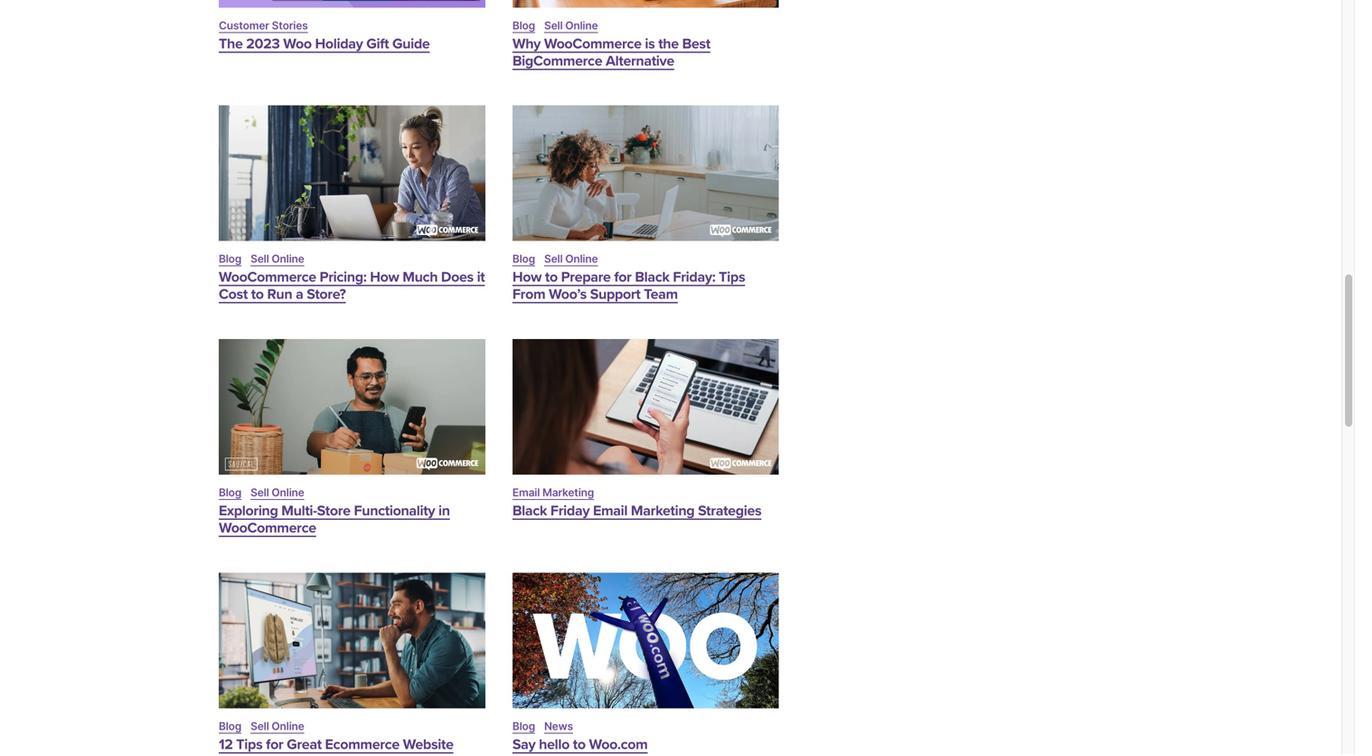 Task type: vqa. For each thing, say whether or not it's contained in the screenshot.


Task type: describe. For each thing, give the bounding box(es) containing it.
to for online
[[545, 269, 558, 286]]

best
[[682, 35, 710, 52]]

black friday email marketing strategies link
[[513, 502, 762, 520]]

blog sell online 12 tips for great ecommerce website design
[[219, 720, 454, 754]]

is
[[645, 35, 655, 52]]

1 vertical spatial marketing
[[631, 502, 695, 520]]

tips inside blog sell online 12 tips for great ecommerce website design
[[236, 736, 263, 753]]

why woocommerce is the best bigcommerce alternative image
[[513, 0, 779, 8]]

shopper purchasing online in her kitchen image
[[513, 106, 779, 241]]

say
[[513, 736, 536, 753]]

12 tips for great ecommerce website design image
[[219, 573, 485, 708]]

black inside blog sell online how to prepare for black friday: tips from woo's support team
[[635, 269, 670, 286]]

prepare
[[561, 269, 611, 286]]

store
[[317, 502, 351, 520]]

friday:
[[673, 269, 716, 286]]

0 vertical spatial marketing
[[543, 486, 594, 499]]

gift
[[366, 35, 389, 52]]

store?
[[307, 286, 346, 303]]

woo
[[283, 35, 312, 52]]

customer stories the 2023 woo holiday gift guide
[[219, 19, 430, 52]]

design
[[219, 753, 263, 754]]

how inside blog sell online how to prepare for black friday: tips from woo's support team
[[513, 269, 542, 286]]

sell for why
[[544, 19, 563, 32]]

guide
[[392, 35, 430, 52]]

much
[[403, 269, 438, 286]]

woocommerce inside the blog sell online woocommerce pricing: how much does it cost to run a store?
[[219, 269, 316, 286]]

sell online link for to
[[544, 252, 598, 266]]

online for multi-
[[272, 486, 304, 499]]

12
[[219, 736, 233, 753]]

blog sell online woocommerce pricing: how much does it cost to run a store?
[[219, 252, 485, 303]]

1 horizontal spatial email
[[593, 502, 628, 520]]

woo.com
[[589, 736, 648, 753]]

news
[[544, 720, 573, 733]]

sell online link for tips
[[251, 720, 304, 733]]

online for to
[[565, 252, 598, 266]]

exploring
[[219, 502, 278, 520]]

say hello to woo.com link
[[513, 736, 648, 753]]

blog link for 12
[[219, 720, 242, 733]]

blog for 12
[[219, 720, 242, 733]]

email marketing black friday email marketing strategies
[[513, 486, 762, 520]]

from
[[513, 286, 545, 303]]

friday
[[551, 502, 590, 520]]

online for pricing:
[[272, 252, 304, 266]]

functionality
[[354, 502, 435, 520]]

sell online link for pricing:
[[251, 252, 304, 266]]

hello
[[539, 736, 570, 753]]

blog sell online exploring multi-store functionality in woocommerce
[[219, 486, 450, 537]]

the
[[658, 35, 679, 52]]

email marketing link
[[513, 486, 594, 499]]

a
[[296, 286, 303, 303]]

sell for woocommerce
[[251, 252, 269, 266]]

blog link for exploring
[[219, 486, 242, 499]]

sell for how
[[544, 252, 563, 266]]

the 2023 woo holiday gift guide image
[[219, 0, 485, 8]]

ecommerce
[[325, 736, 400, 753]]

blog for woocommerce
[[219, 252, 242, 266]]

customer stories link
[[219, 19, 308, 32]]

multi-
[[281, 502, 317, 520]]

in
[[439, 502, 450, 520]]

blog news say hello to woo.com
[[513, 720, 648, 753]]

tips inside blog sell online how to prepare for black friday: tips from woo's support team
[[719, 269, 745, 286]]

news link
[[544, 720, 573, 733]]

blog for exploring
[[219, 486, 242, 499]]



Task type: locate. For each thing, give the bounding box(es) containing it.
strategies
[[698, 502, 762, 520]]

woocommerce left store
[[219, 520, 316, 537]]

to
[[545, 269, 558, 286], [251, 286, 264, 303], [573, 736, 586, 753]]

0 vertical spatial woocommerce
[[544, 35, 642, 52]]

online inside the blog sell online woocommerce pricing: how much does it cost to run a store?
[[272, 252, 304, 266]]

marketing up friday
[[543, 486, 594, 499]]

how
[[370, 269, 399, 286], [513, 269, 542, 286]]

why woocommerce is the best bigcommerce alternative link
[[513, 35, 710, 69]]

sell for 12
[[251, 720, 269, 733]]

online for woocommerce
[[565, 19, 598, 32]]

1 vertical spatial black
[[513, 502, 547, 520]]

blog link for hello
[[513, 720, 535, 733]]

how to prepare for black friday: tips from woo's support team link
[[513, 269, 745, 303]]

blog link
[[513, 19, 535, 32], [219, 252, 242, 266], [513, 252, 535, 266], [219, 486, 242, 499], [219, 720, 242, 733], [513, 720, 535, 733]]

sell inside blog sell online 12 tips for great ecommerce website design
[[251, 720, 269, 733]]

sell inside blog sell online why woocommerce is the best bigcommerce alternative
[[544, 19, 563, 32]]

2 horizontal spatial to
[[573, 736, 586, 753]]

shop owner running her store from a laptop image
[[219, 106, 485, 241]]

black left friday:
[[635, 269, 670, 286]]

alternative
[[606, 52, 674, 69]]

sell up bigcommerce
[[544, 19, 563, 32]]

0 vertical spatial black
[[635, 269, 670, 286]]

sell up exploring
[[251, 486, 269, 499]]

2 vertical spatial woocommerce
[[219, 520, 316, 537]]

blog up exploring
[[219, 486, 242, 499]]

blog link up "cost"
[[219, 252, 242, 266]]

0 vertical spatial tips
[[719, 269, 745, 286]]

1 horizontal spatial marketing
[[631, 502, 695, 520]]

for left the great
[[266, 736, 283, 753]]

blog up "cost"
[[219, 252, 242, 266]]

why
[[513, 35, 541, 52]]

the
[[219, 35, 243, 52]]

blog sell online how to prepare for black friday: tips from woo's support team
[[513, 252, 745, 303]]

to inside blog sell online how to prepare for black friday: tips from woo's support team
[[545, 269, 558, 286]]

blog up why
[[513, 19, 535, 32]]

blog inside blog sell online how to prepare for black friday: tips from woo's support team
[[513, 252, 535, 266]]

woo.com domain change tube person image
[[513, 573, 779, 708]]

pricing:
[[320, 269, 367, 286]]

to left prepare
[[545, 269, 558, 286]]

blog inside the blog sell online woocommerce pricing: how much does it cost to run a store?
[[219, 252, 242, 266]]

woocommerce
[[544, 35, 642, 52], [219, 269, 316, 286], [219, 520, 316, 537]]

sell up run
[[251, 252, 269, 266]]

for right prepare
[[614, 269, 632, 286]]

sell for exploring
[[251, 486, 269, 499]]

1 horizontal spatial to
[[545, 269, 558, 286]]

great
[[287, 736, 322, 753]]

online up run
[[272, 252, 304, 266]]

tips right friday:
[[719, 269, 745, 286]]

sell up prepare
[[544, 252, 563, 266]]

blog inside blog news say hello to woo.com
[[513, 720, 535, 733]]

sell online link up multi-
[[251, 486, 304, 499]]

0 horizontal spatial email
[[513, 486, 540, 499]]

woo's
[[549, 286, 587, 303]]

it
[[477, 269, 485, 286]]

blog for why
[[513, 19, 535, 32]]

online inside blog sell online 12 tips for great ecommerce website design
[[272, 720, 304, 733]]

sell inside blog sell online how to prepare for black friday: tips from woo's support team
[[544, 252, 563, 266]]

online up why woocommerce is the best bigcommerce alternative link
[[565, 19, 598, 32]]

1 vertical spatial for
[[266, 736, 283, 753]]

black inside email marketing black friday email marketing strategies
[[513, 502, 547, 520]]

black
[[635, 269, 670, 286], [513, 502, 547, 520]]

blog up say
[[513, 720, 535, 733]]

woocommerce left the is
[[544, 35, 642, 52]]

customer
[[219, 19, 269, 32]]

website
[[403, 736, 454, 753]]

someone checking email on a phone image
[[513, 339, 779, 475]]

0 horizontal spatial how
[[370, 269, 399, 286]]

for inside blog sell online 12 tips for great ecommerce website design
[[266, 736, 283, 753]]

online for tips
[[272, 720, 304, 733]]

does
[[441, 269, 474, 286]]

sell online link for multi-
[[251, 486, 304, 499]]

woocommerce left pricing:
[[219, 269, 316, 286]]

1 horizontal spatial tips
[[719, 269, 745, 286]]

email
[[513, 486, 540, 499], [593, 502, 628, 520]]

woocommerce inside blog sell online why woocommerce is the best bigcommerce alternative
[[544, 35, 642, 52]]

blog up from
[[513, 252, 535, 266]]

2 how from the left
[[513, 269, 542, 286]]

black down email marketing link
[[513, 502, 547, 520]]

support
[[590, 286, 641, 303]]

0 horizontal spatial to
[[251, 286, 264, 303]]

blog inside blog sell online why woocommerce is the best bigcommerce alternative
[[513, 19, 535, 32]]

blog link up from
[[513, 252, 535, 266]]

for
[[614, 269, 632, 286], [266, 736, 283, 753]]

online up multi-
[[272, 486, 304, 499]]

stories
[[272, 19, 308, 32]]

run
[[267, 286, 292, 303]]

exploring multi-store functionality in woocommerce image
[[219, 339, 485, 475]]

1 how from the left
[[370, 269, 399, 286]]

blog link for woocommerce
[[219, 252, 242, 266]]

1 horizontal spatial how
[[513, 269, 542, 286]]

exploring multi-store functionality in woocommerce link
[[219, 502, 450, 537]]

blog inside blog sell online exploring multi-store functionality in woocommerce
[[219, 486, 242, 499]]

online
[[565, 19, 598, 32], [272, 252, 304, 266], [565, 252, 598, 266], [272, 486, 304, 499], [272, 720, 304, 733]]

blog link up exploring
[[219, 486, 242, 499]]

for inside blog sell online how to prepare for black friday: tips from woo's support team
[[614, 269, 632, 286]]

tips right 12
[[236, 736, 263, 753]]

sell online link for woocommerce
[[544, 19, 598, 32]]

online inside blog sell online exploring multi-store functionality in woocommerce
[[272, 486, 304, 499]]

to right hello
[[573, 736, 586, 753]]

how left much
[[370, 269, 399, 286]]

how left woo's
[[513, 269, 542, 286]]

12 tips for great ecommerce website design link
[[219, 736, 454, 754]]

woocommerce pricing: how much does it cost to run a store? link
[[219, 269, 485, 303]]

blog link up why
[[513, 19, 535, 32]]

blog link for why
[[513, 19, 535, 32]]

holiday
[[315, 35, 363, 52]]

1 vertical spatial tips
[[236, 736, 263, 753]]

marketing left "strategies"
[[631, 502, 695, 520]]

how inside the blog sell online woocommerce pricing: how much does it cost to run a store?
[[370, 269, 399, 286]]

team
[[644, 286, 678, 303]]

1 vertical spatial email
[[593, 502, 628, 520]]

cost
[[219, 286, 248, 303]]

to inside blog news say hello to woo.com
[[573, 736, 586, 753]]

to for say
[[573, 736, 586, 753]]

0 horizontal spatial tips
[[236, 736, 263, 753]]

blog link up 12
[[219, 720, 242, 733]]

2023
[[246, 35, 280, 52]]

online inside blog sell online how to prepare for black friday: tips from woo's support team
[[565, 252, 598, 266]]

online up the great
[[272, 720, 304, 733]]

blog
[[513, 19, 535, 32], [219, 252, 242, 266], [513, 252, 535, 266], [219, 486, 242, 499], [219, 720, 242, 733], [513, 720, 535, 733]]

blog link up say
[[513, 720, 535, 733]]

blog sell online why woocommerce is the best bigcommerce alternative
[[513, 19, 710, 69]]

blog link for how
[[513, 252, 535, 266]]

sell up design
[[251, 720, 269, 733]]

to left run
[[251, 286, 264, 303]]

1 horizontal spatial for
[[614, 269, 632, 286]]

1 horizontal spatial black
[[635, 269, 670, 286]]

0 vertical spatial for
[[614, 269, 632, 286]]

online up prepare
[[565, 252, 598, 266]]

blog for hello
[[513, 720, 535, 733]]

online inside blog sell online why woocommerce is the best bigcommerce alternative
[[565, 19, 598, 32]]

blog inside blog sell online 12 tips for great ecommerce website design
[[219, 720, 242, 733]]

blog for how
[[513, 252, 535, 266]]

tips
[[719, 269, 745, 286], [236, 736, 263, 753]]

0 horizontal spatial black
[[513, 502, 547, 520]]

sell online link
[[544, 19, 598, 32], [251, 252, 304, 266], [544, 252, 598, 266], [251, 486, 304, 499], [251, 720, 304, 733]]

sell
[[544, 19, 563, 32], [251, 252, 269, 266], [544, 252, 563, 266], [251, 486, 269, 499], [251, 720, 269, 733]]

sell online link up prepare
[[544, 252, 598, 266]]

marketing
[[543, 486, 594, 499], [631, 502, 695, 520]]

0 vertical spatial email
[[513, 486, 540, 499]]

sell inside blog sell online exploring multi-store functionality in woocommerce
[[251, 486, 269, 499]]

woocommerce inside blog sell online exploring multi-store functionality in woocommerce
[[219, 520, 316, 537]]

bigcommerce
[[513, 52, 602, 69]]

0 horizontal spatial marketing
[[543, 486, 594, 499]]

1 vertical spatial woocommerce
[[219, 269, 316, 286]]

sell inside the blog sell online woocommerce pricing: how much does it cost to run a store?
[[251, 252, 269, 266]]

sell online link up bigcommerce
[[544, 19, 598, 32]]

the 2023 woo holiday gift guide link
[[219, 35, 430, 52]]

sell online link up the great
[[251, 720, 304, 733]]

sell online link up run
[[251, 252, 304, 266]]

blog up 12
[[219, 720, 242, 733]]

0 horizontal spatial for
[[266, 736, 283, 753]]

to inside the blog sell online woocommerce pricing: how much does it cost to run a store?
[[251, 286, 264, 303]]



